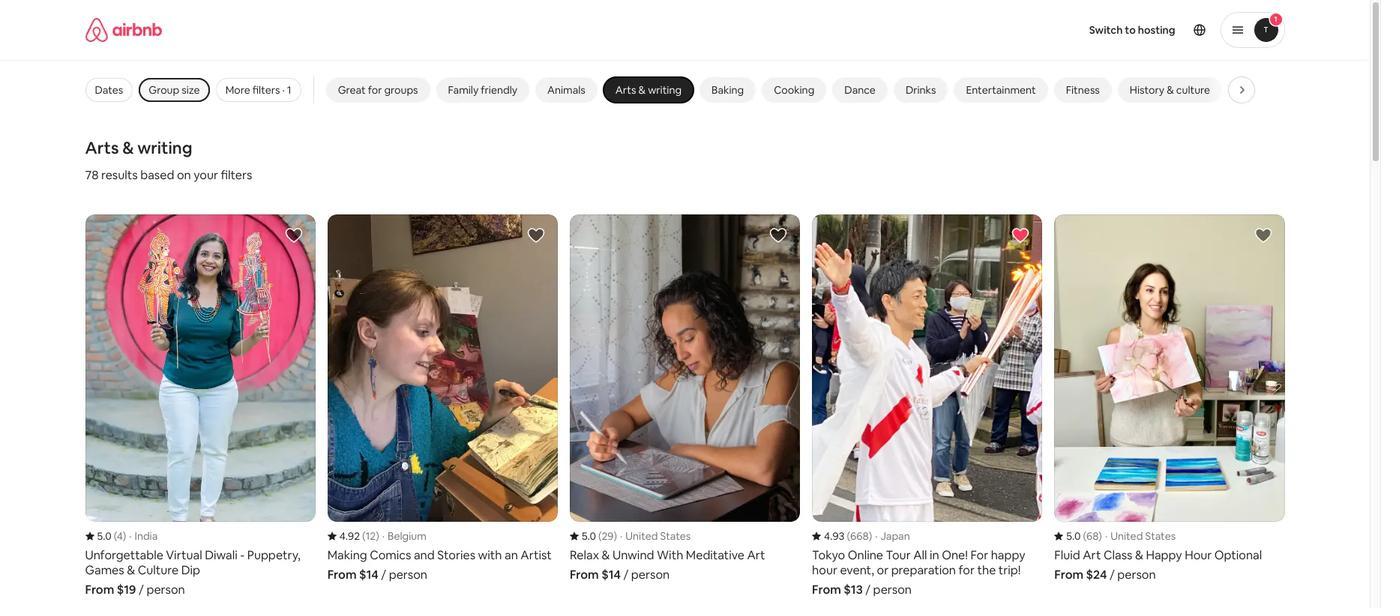 Task type: describe. For each thing, give the bounding box(es) containing it.
fluid art class & happy hour optional group
[[1055, 215, 1285, 583]]

person for 5.0 ( 4 )
[[147, 582, 185, 598]]

5.0 ( 4 )
[[97, 529, 126, 543]]

) for 5.0 ( 29 )
[[614, 529, 617, 543]]

4.93
[[824, 529, 845, 543]]

from $14 / person for 5.0 ( 29 )
[[570, 567, 670, 583]]

save this experience image for from $19 / person
[[285, 227, 303, 245]]

78 results based on your filters
[[85, 167, 252, 183]]

unforgettable virtual diwali - puppetry, games & culture dip group
[[85, 215, 316, 598]]

history
[[1130, 83, 1165, 97]]

family friendly element
[[448, 83, 518, 97]]

( for 68
[[1084, 529, 1087, 543]]

& for arts & writing "element" on the top of page
[[639, 83, 646, 97]]

rating 4.92 out of 5; 12 reviews image
[[328, 529, 379, 543]]

save this experience image for from $24 / person
[[1255, 227, 1273, 245]]

rating 5.0 out of 5; 29 reviews image
[[570, 529, 617, 543]]

dance element
[[845, 83, 876, 97]]

to
[[1125, 23, 1136, 37]]

unsave this experience image
[[1012, 227, 1030, 245]]

save this experience image
[[527, 227, 545, 245]]

from for 4.92 ( 12 )
[[328, 567, 357, 583]]

family friendly button
[[436, 77, 530, 103]]

cooking element
[[774, 83, 815, 97]]

/ for 5.0 ( 29 )
[[624, 567, 629, 583]]

dance
[[845, 83, 876, 97]]

· for 5.0 ( 68 )
[[1106, 529, 1108, 543]]

friendly
[[481, 83, 518, 97]]

culture
[[1177, 83, 1211, 97]]

entertainment element
[[966, 83, 1036, 97]]

rating 5.0 out of 5; 68 reviews image
[[1055, 529, 1103, 543]]

rating 5.0 out of 5; 4 reviews image
[[85, 529, 126, 543]]

dates button
[[85, 78, 133, 102]]

entertainment
[[966, 83, 1036, 97]]

& for history & culture "element"
[[1167, 83, 1175, 97]]

united for from $24
[[1111, 529, 1143, 543]]

4
[[117, 529, 123, 543]]

magic
[[1241, 83, 1270, 97]]

baking
[[712, 83, 744, 97]]

68
[[1087, 529, 1099, 543]]

history & culture
[[1130, 83, 1211, 97]]

4.92
[[340, 529, 360, 543]]

entertainment button
[[954, 77, 1048, 103]]

magic element
[[1241, 83, 1270, 97]]

78
[[85, 167, 99, 183]]

( for 4
[[114, 529, 117, 543]]

baking element
[[712, 83, 744, 97]]

( for 29
[[599, 529, 602, 543]]

great
[[338, 83, 366, 97]]

0 vertical spatial filters
[[253, 83, 280, 97]]

dates
[[95, 83, 123, 97]]

arts & writing button
[[604, 77, 694, 103]]

animals
[[548, 83, 586, 97]]

cooking button
[[762, 77, 827, 103]]

belgium
[[388, 529, 427, 543]]

· for 5.0 ( 4 )
[[129, 529, 132, 543]]

fitness button
[[1054, 77, 1112, 103]]

for
[[368, 83, 382, 97]]

profile element
[[816, 0, 1285, 60]]

from for 5.0 ( 68 )
[[1055, 567, 1084, 583]]

writing inside button
[[648, 83, 682, 97]]

29
[[602, 529, 614, 543]]

animals button
[[536, 77, 598, 103]]

1 button
[[1221, 12, 1285, 48]]

your
[[194, 167, 218, 183]]

hosting
[[1138, 23, 1176, 37]]

/ for 4.93 ( 668 )
[[866, 582, 871, 598]]

) for 5.0 ( 4 )
[[123, 529, 126, 543]]

from $13 / person
[[812, 582, 912, 598]]

great for groups button
[[326, 77, 430, 103]]

from for 4.93 ( 668 )
[[812, 582, 842, 598]]

5.0 for $24
[[1067, 529, 1081, 543]]

4.93 ( 668 )
[[824, 529, 873, 543]]

( for 12
[[362, 529, 366, 543]]

tokyo online tour all in one! for happy hour event, or preparation for the trip! group
[[812, 215, 1043, 598]]

united for from $14
[[626, 529, 658, 543]]

$13
[[844, 582, 863, 598]]



Task type: vqa. For each thing, say whether or not it's contained in the screenshot.
$14 corresponding to 29
yes



Task type: locate. For each thing, give the bounding box(es) containing it.
united inside fluid art class & happy hour optional group
[[1111, 529, 1143, 543]]

5.0 inside unforgettable virtual diwali - puppetry, games & culture dip group
[[97, 529, 111, 543]]

0 horizontal spatial arts
[[85, 137, 119, 158]]

$14
[[359, 567, 379, 583], [602, 567, 621, 583]]

united right 29
[[626, 529, 658, 543]]

1 5.0 from the left
[[97, 529, 111, 543]]

1
[[1275, 14, 1278, 24], [287, 83, 292, 97]]

states for from $24 / person
[[1146, 529, 1176, 543]]

more
[[226, 83, 250, 97]]

filters right your
[[221, 167, 252, 183]]

0 vertical spatial 1
[[1275, 14, 1278, 24]]

from $14 / person down 12 at the bottom of the page
[[328, 567, 428, 583]]

1 vertical spatial writing
[[137, 137, 192, 158]]

· united states right 29
[[620, 529, 691, 543]]

(
[[114, 529, 117, 543], [362, 529, 366, 543], [599, 529, 602, 543], [847, 529, 851, 543], [1084, 529, 1087, 543]]

person inside relax & unwind with meditative art 'group'
[[631, 567, 670, 583]]

5.0 left 68
[[1067, 529, 1081, 543]]

writing
[[648, 83, 682, 97], [137, 137, 192, 158]]

1 horizontal spatial writing
[[648, 83, 682, 97]]

5.0 inside relax & unwind with meditative art 'group'
[[582, 529, 596, 543]]

$14 down 12 at the bottom of the page
[[359, 567, 379, 583]]

2 save this experience image from the left
[[770, 227, 788, 245]]

results
[[101, 167, 138, 183]]

fitness element
[[1066, 83, 1100, 97]]

) inside relax & unwind with meditative art 'group'
[[614, 529, 617, 543]]

$24
[[1087, 567, 1107, 583]]

5.0 ( 68 )
[[1067, 529, 1103, 543]]

$14 for 12
[[359, 567, 379, 583]]

) for 4.93 ( 668 )
[[869, 529, 873, 543]]

1 · united states from the left
[[620, 529, 691, 543]]

person inside fluid art class & happy hour optional group
[[1118, 567, 1156, 583]]

1 ( from the left
[[114, 529, 117, 543]]

· japan
[[876, 529, 910, 543]]

· united states right 68
[[1106, 529, 1176, 543]]

great for groups element
[[338, 83, 418, 97]]

person inside making comics and stories with an artist group
[[389, 567, 428, 583]]

1 horizontal spatial 5.0
[[582, 529, 596, 543]]

baking button
[[700, 77, 756, 103]]

drinks
[[906, 83, 936, 97]]

1 vertical spatial arts & writing
[[85, 137, 192, 158]]

from for 5.0 ( 29 )
[[570, 567, 599, 583]]

states right 29
[[661, 529, 691, 543]]

2 ( from the left
[[362, 529, 366, 543]]

/ for 5.0 ( 68 )
[[1110, 567, 1115, 583]]

from down rating 5.0 out of 5; 29 reviews image
[[570, 567, 599, 583]]

2 ) from the left
[[376, 529, 379, 543]]

1 horizontal spatial arts & writing
[[616, 83, 682, 97]]

1 horizontal spatial arts
[[616, 83, 636, 97]]

0 horizontal spatial writing
[[137, 137, 192, 158]]

) inside fluid art class & happy hour optional group
[[1099, 529, 1103, 543]]

dance button
[[833, 77, 888, 103]]

japan
[[881, 529, 910, 543]]

· united states
[[620, 529, 691, 543], [1106, 529, 1176, 543]]

0 horizontal spatial 5.0
[[97, 529, 111, 543]]

save this experience image for from $14 / person
[[770, 227, 788, 245]]

history & culture element
[[1130, 83, 1211, 97]]

5 ( from the left
[[1084, 529, 1087, 543]]

1 horizontal spatial united
[[1111, 529, 1143, 543]]

/ inside tokyo online tour all in one! for happy hour event, or preparation for the trip! group
[[866, 582, 871, 598]]

$14 inside making comics and stories with an artist group
[[359, 567, 379, 583]]

1 horizontal spatial · united states
[[1106, 529, 1176, 543]]

person
[[389, 567, 428, 583], [631, 567, 670, 583], [1118, 567, 1156, 583], [147, 582, 185, 598], [874, 582, 912, 598]]

united inside relax & unwind with meditative art 'group'
[[626, 529, 658, 543]]

united right 68
[[1111, 529, 1143, 543]]

0 horizontal spatial from $14 / person
[[328, 567, 428, 583]]

arts up 78
[[85, 137, 119, 158]]

12
[[366, 529, 376, 543]]

/ for 5.0 ( 4 )
[[139, 582, 144, 598]]

· right 68
[[1106, 529, 1108, 543]]

from inside fluid art class & happy hour optional group
[[1055, 567, 1084, 583]]

from inside making comics and stories with an artist group
[[328, 567, 357, 583]]

0 vertical spatial writing
[[648, 83, 682, 97]]

filters
[[253, 83, 280, 97], [221, 167, 252, 183]]

$14 down 29
[[602, 567, 621, 583]]

· inside unforgettable virtual diwali - puppetry, games & culture dip group
[[129, 529, 132, 543]]

2 states from the left
[[1146, 529, 1176, 543]]

0 horizontal spatial · united states
[[620, 529, 691, 543]]

1 horizontal spatial states
[[1146, 529, 1176, 543]]

0 horizontal spatial states
[[661, 529, 691, 543]]

0 vertical spatial arts & writing
[[616, 83, 682, 97]]

· right 12 at the bottom of the page
[[382, 529, 385, 543]]

arts & writing
[[616, 83, 682, 97], [85, 137, 192, 158]]

· inside tokyo online tour all in one! for happy hour event, or preparation for the trip! group
[[876, 529, 878, 543]]

switch
[[1090, 23, 1123, 37]]

2 5.0 from the left
[[582, 529, 596, 543]]

$14 for 29
[[602, 567, 621, 583]]

· india
[[129, 529, 158, 543]]

from left $24
[[1055, 567, 1084, 583]]

4 ) from the left
[[869, 529, 873, 543]]

history & culture button
[[1118, 77, 1223, 103]]

/ inside relax & unwind with meditative art 'group'
[[624, 567, 629, 583]]

5.0 for $19
[[97, 529, 111, 543]]

states for from $14 / person
[[661, 529, 691, 543]]

from inside tokyo online tour all in one! for happy hour event, or preparation for the trip! group
[[812, 582, 842, 598]]

1 horizontal spatial save this experience image
[[770, 227, 788, 245]]

( inside fluid art class & happy hour optional group
[[1084, 529, 1087, 543]]

cooking
[[774, 83, 815, 97]]

· right more
[[282, 83, 285, 97]]

( inside making comics and stories with an artist group
[[362, 529, 366, 543]]

5.0 left "4"
[[97, 529, 111, 543]]

arts & writing element
[[616, 83, 682, 97]]

0 horizontal spatial &
[[122, 137, 134, 158]]

from $14 / person down 29
[[570, 567, 670, 583]]

1 save this experience image from the left
[[285, 227, 303, 245]]

from $19 / person
[[85, 582, 185, 598]]

3 5.0 from the left
[[1067, 529, 1081, 543]]

/ inside making comics and stories with an artist group
[[381, 567, 386, 583]]

1 right more
[[287, 83, 292, 97]]

animals element
[[548, 83, 586, 97]]

from left the $19 at the bottom left of the page
[[85, 582, 114, 598]]

1 vertical spatial arts
[[85, 137, 119, 158]]

· inside making comics and stories with an artist group
[[382, 529, 385, 543]]

· for 4.93 ( 668 )
[[876, 529, 878, 543]]

states
[[661, 529, 691, 543], [1146, 529, 1176, 543]]

from inside relax & unwind with meditative art 'group'
[[570, 567, 599, 583]]

from inside unforgettable virtual diwali - puppetry, games & culture dip group
[[85, 582, 114, 598]]

) for 4.92 ( 12 )
[[376, 529, 379, 543]]

magic button
[[1229, 77, 1282, 103]]

rating 4.93 out of 5; 668 reviews image
[[812, 529, 873, 543]]

0 vertical spatial arts
[[616, 83, 636, 97]]

1 horizontal spatial &
[[639, 83, 646, 97]]

from left $13
[[812, 582, 842, 598]]

· right 668
[[876, 529, 878, 543]]

arts right animals 'button'
[[616, 83, 636, 97]]

relax & unwind with meditative art group
[[570, 215, 800, 583]]

states inside fluid art class & happy hour optional group
[[1146, 529, 1176, 543]]

family
[[448, 83, 479, 97]]

drinks button
[[894, 77, 948, 103]]

person for 4.92 ( 12 )
[[389, 567, 428, 583]]

· united states inside fluid art class & happy hour optional group
[[1106, 529, 1176, 543]]

arts
[[616, 83, 636, 97], [85, 137, 119, 158]]

from $24 / person
[[1055, 567, 1156, 583]]

1 horizontal spatial 1
[[1275, 14, 1278, 24]]

· united states for from $24 / person
[[1106, 529, 1176, 543]]

· for 4.92 ( 12 )
[[382, 529, 385, 543]]

( for 668
[[847, 529, 851, 543]]

2 united from the left
[[1111, 529, 1143, 543]]

·
[[282, 83, 285, 97], [129, 529, 132, 543], [382, 529, 385, 543], [620, 529, 623, 543], [876, 529, 878, 543], [1106, 529, 1108, 543]]

1 vertical spatial 1
[[287, 83, 292, 97]]

· right 29
[[620, 529, 623, 543]]

0 horizontal spatial save this experience image
[[285, 227, 303, 245]]

2 · united states from the left
[[1106, 529, 1176, 543]]

0 horizontal spatial $14
[[359, 567, 379, 583]]

&
[[639, 83, 646, 97], [1167, 83, 1175, 97], [122, 137, 134, 158]]

1 horizontal spatial from $14 / person
[[570, 567, 670, 583]]

5.0 ( 29 )
[[582, 529, 617, 543]]

/ for 4.92 ( 12 )
[[381, 567, 386, 583]]

person inside tokyo online tour all in one! for happy hour event, or preparation for the trip! group
[[874, 582, 912, 598]]

668
[[851, 529, 869, 543]]

2 horizontal spatial save this experience image
[[1255, 227, 1273, 245]]

1 vertical spatial filters
[[221, 167, 252, 183]]

1 from $14 / person from the left
[[328, 567, 428, 583]]

more filters · 1
[[226, 83, 292, 97]]

· for 5.0 ( 29 )
[[620, 529, 623, 543]]

5.0 inside fluid art class & happy hour optional group
[[1067, 529, 1081, 543]]

family friendly
[[448, 83, 518, 97]]

person for 5.0 ( 68 )
[[1118, 567, 1156, 583]]

1 united from the left
[[626, 529, 658, 543]]

1 horizontal spatial $14
[[602, 567, 621, 583]]

1 $14 from the left
[[359, 567, 379, 583]]

2 from $14 / person from the left
[[570, 567, 670, 583]]

from $14 / person inside making comics and stories with an artist group
[[328, 567, 428, 583]]

3 ) from the left
[[614, 529, 617, 543]]

fitness
[[1066, 83, 1100, 97]]

5.0 for $14
[[582, 529, 596, 543]]

making comics and stories with an artist group
[[328, 215, 558, 583]]

$14 inside relax & unwind with meditative art 'group'
[[602, 567, 621, 583]]

from
[[328, 567, 357, 583], [570, 567, 599, 583], [1055, 567, 1084, 583], [85, 582, 114, 598], [812, 582, 842, 598]]

/
[[381, 567, 386, 583], [624, 567, 629, 583], [1110, 567, 1115, 583], [139, 582, 144, 598], [866, 582, 871, 598]]

save this experience image
[[285, 227, 303, 245], [770, 227, 788, 245], [1255, 227, 1273, 245]]

)
[[123, 529, 126, 543], [376, 529, 379, 543], [614, 529, 617, 543], [869, 529, 873, 543], [1099, 529, 1103, 543]]

states inside relax & unwind with meditative art 'group'
[[661, 529, 691, 543]]

3 save this experience image from the left
[[1255, 227, 1273, 245]]

0 horizontal spatial united
[[626, 529, 658, 543]]

groups
[[384, 83, 418, 97]]

5.0 left 29
[[582, 529, 596, 543]]

2 horizontal spatial 5.0
[[1067, 529, 1081, 543]]

5 ) from the left
[[1099, 529, 1103, 543]]

· united states for from $14 / person
[[620, 529, 691, 543]]

) inside making comics and stories with an artist group
[[376, 529, 379, 543]]

switch to hosting
[[1090, 23, 1176, 37]]

( inside relax & unwind with meditative art 'group'
[[599, 529, 602, 543]]

writing up 78 results based on your filters
[[137, 137, 192, 158]]

from down 4.92
[[328, 567, 357, 583]]

1 states from the left
[[661, 529, 691, 543]]

$19
[[117, 582, 136, 598]]

on
[[177, 167, 191, 183]]

3 ( from the left
[[599, 529, 602, 543]]

switch to hosting link
[[1081, 14, 1185, 46]]

2 horizontal spatial &
[[1167, 83, 1175, 97]]

0 horizontal spatial 1
[[287, 83, 292, 97]]

( inside unforgettable virtual diwali - puppetry, games & culture dip group
[[114, 529, 117, 543]]

· right "4"
[[129, 529, 132, 543]]

1 ) from the left
[[123, 529, 126, 543]]

arts & writing inside button
[[616, 83, 682, 97]]

states up from $24 / person
[[1146, 529, 1176, 543]]

/ inside fluid art class & happy hour optional group
[[1110, 567, 1115, 583]]

2 $14 from the left
[[602, 567, 621, 583]]

drinks element
[[906, 83, 936, 97]]

writing left baking
[[648, 83, 682, 97]]

based
[[140, 167, 174, 183]]

filters right more
[[253, 83, 280, 97]]

0 horizontal spatial arts & writing
[[85, 137, 192, 158]]

person inside unforgettable virtual diwali - puppetry, games & culture dip group
[[147, 582, 185, 598]]

from for 5.0 ( 4 )
[[85, 582, 114, 598]]

· belgium
[[382, 529, 427, 543]]

1 inside dropdown button
[[1275, 14, 1278, 24]]

india
[[135, 529, 158, 543]]

person for 4.93 ( 668 )
[[874, 582, 912, 598]]

) inside tokyo online tour all in one! for happy hour event, or preparation for the trip! group
[[869, 529, 873, 543]]

5.0
[[97, 529, 111, 543], [582, 529, 596, 543], [1067, 529, 1081, 543]]

1 up magic button
[[1275, 14, 1278, 24]]

( inside tokyo online tour all in one! for happy hour event, or preparation for the trip! group
[[847, 529, 851, 543]]

· united states inside relax & unwind with meditative art 'group'
[[620, 529, 691, 543]]

from $14 / person for 4.92 ( 12 )
[[328, 567, 428, 583]]

person for 5.0 ( 29 )
[[631, 567, 670, 583]]

/ inside unforgettable virtual diwali - puppetry, games & culture dip group
[[139, 582, 144, 598]]

4.92 ( 12 )
[[340, 529, 379, 543]]

) for 5.0 ( 68 )
[[1099, 529, 1103, 543]]

great for groups
[[338, 83, 418, 97]]

) inside unforgettable virtual diwali - puppetry, games & culture dip group
[[123, 529, 126, 543]]

· inside fluid art class & happy hour optional group
[[1106, 529, 1108, 543]]

· inside relax & unwind with meditative art 'group'
[[620, 529, 623, 543]]

from $14 / person inside relax & unwind with meditative art 'group'
[[570, 567, 670, 583]]

united
[[626, 529, 658, 543], [1111, 529, 1143, 543]]

4 ( from the left
[[847, 529, 851, 543]]

arts inside button
[[616, 83, 636, 97]]

from $14 / person
[[328, 567, 428, 583], [570, 567, 670, 583]]



